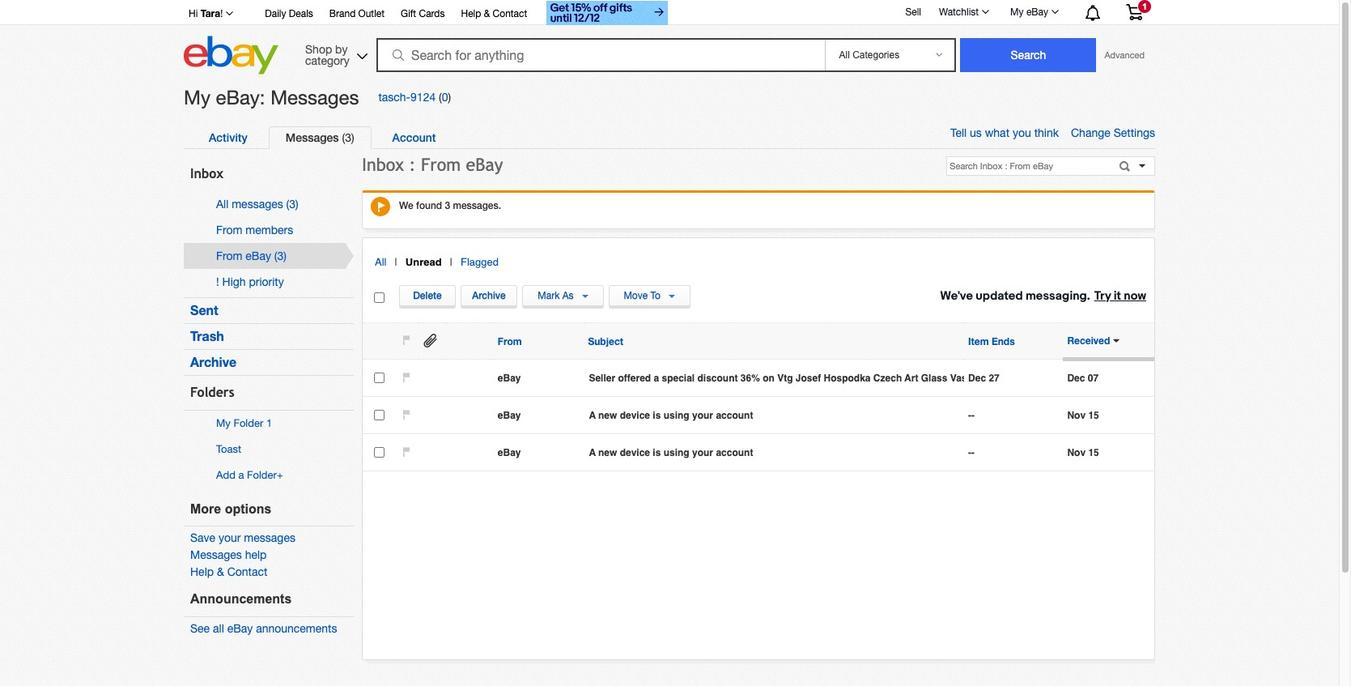 Task type: locate. For each thing, give the bounding box(es) containing it.
0 vertical spatial nov 15
[[1068, 410, 1100, 421]]

2 ebay link from the top
[[498, 410, 585, 421]]

now
[[1125, 288, 1147, 303]]

0 vertical spatial (3)
[[342, 131, 354, 144]]

move
[[624, 290, 648, 302]]

all link
[[375, 256, 387, 268]]

announcements
[[190, 592, 292, 606]]

1 vertical spatial &
[[217, 566, 224, 579]]

None checkbox
[[374, 292, 385, 303], [374, 410, 385, 421], [374, 292, 385, 303], [374, 410, 385, 421]]

1 horizontal spatial |
[[450, 256, 453, 268]]

1 vertical spatial contact
[[227, 566, 268, 579]]

1 vertical spatial new
[[599, 447, 617, 458]]

0 horizontal spatial all
[[216, 198, 229, 211]]

my for my folder 1
[[216, 417, 231, 429]]

None submit
[[961, 38, 1097, 72]]

0 vertical spatial contact
[[493, 8, 528, 19]]

0 vertical spatial help
[[461, 8, 481, 19]]

all up from members
[[216, 198, 229, 211]]

3 ebay link from the top
[[498, 447, 585, 458]]

0 vertical spatial ebay link
[[498, 373, 585, 384]]

ebay:
[[216, 86, 265, 109]]

0 vertical spatial all
[[216, 198, 229, 211]]

0 vertical spatial --
[[969, 410, 975, 421]]

help down 'messages help' link
[[190, 566, 214, 579]]

1 a from the top
[[589, 410, 596, 421]]

0 horizontal spatial help
[[190, 566, 214, 579]]

2 a new device is using your account from the top
[[589, 447, 754, 458]]

1 vertical spatial messages
[[286, 130, 339, 144]]

activity link
[[192, 126, 265, 148]]

0 horizontal spatial inbox
[[190, 166, 224, 182]]

using
[[664, 410, 690, 421], [664, 447, 690, 458]]

dec left 07
[[1068, 373, 1086, 384]]

& right cards
[[484, 8, 490, 19]]

1 horizontal spatial contact
[[493, 8, 528, 19]]

1 15 from the top
[[1089, 410, 1100, 421]]

inbox left :
[[362, 155, 404, 175]]

1 nov from the top
[[1068, 410, 1086, 421]]

| right all link
[[395, 256, 398, 268]]

1 vertical spatial ebay link
[[498, 410, 585, 421]]

my inside account navigation
[[1011, 6, 1024, 18]]

all | unread | flagged
[[375, 256, 499, 268]]

(3) left account link
[[342, 131, 354, 144]]

nov 15
[[1068, 410, 1100, 421], [1068, 447, 1100, 458]]

2 vertical spatial ebay link
[[498, 447, 585, 458]]

brand
[[329, 8, 356, 19]]

a
[[589, 410, 596, 421], [589, 447, 596, 458]]

1 link
[[1117, 0, 1153, 23]]

messages
[[271, 86, 359, 109], [286, 130, 339, 144], [190, 549, 242, 562]]

all left unread
[[375, 256, 387, 268]]

& down 'messages help' link
[[217, 566, 224, 579]]

ebay
[[1027, 6, 1049, 18], [466, 155, 503, 175], [246, 249, 271, 262], [498, 373, 521, 384], [498, 410, 521, 421], [498, 447, 521, 458], [227, 622, 253, 635]]

1 vertical spatial --
[[969, 447, 975, 458]]

archive down flagged link
[[472, 290, 506, 302]]

| right unread
[[450, 256, 453, 268]]

folder right add
[[247, 469, 277, 481]]

my up toast
[[216, 417, 231, 429]]

messages down my ebay: messages
[[286, 130, 339, 144]]

from right :
[[421, 155, 461, 175]]

15
[[1089, 410, 1100, 421], [1089, 447, 1100, 458]]

0 vertical spatial new
[[599, 410, 617, 421]]

more options
[[190, 502, 272, 516]]

my for my ebay
[[1011, 6, 1024, 18]]

0 vertical spatial archive
[[472, 290, 506, 302]]

2 vertical spatial messages
[[190, 549, 242, 562]]

! right hi on the left of the page
[[220, 8, 223, 19]]

2 | from the left
[[450, 256, 453, 268]]

a right offered
[[654, 373, 659, 384]]

from
[[421, 155, 461, 175], [216, 224, 243, 237], [216, 249, 243, 262], [498, 336, 522, 348]]

0 vertical spatial my
[[1011, 6, 1024, 18]]

folder up toast
[[234, 417, 263, 429]]

contact inside account navigation
[[493, 8, 528, 19]]

inbox
[[362, 155, 404, 175], [190, 166, 224, 182]]

contact right cards
[[493, 8, 528, 19]]

sell
[[906, 6, 922, 18]]

0 vertical spatial nov
[[1068, 410, 1086, 421]]

& inside account navigation
[[484, 8, 490, 19]]

found
[[416, 199, 442, 211]]

1 vertical spatial device
[[620, 447, 650, 458]]

0 horizontal spatial &
[[217, 566, 224, 579]]

account
[[392, 130, 436, 144]]

--
[[969, 410, 975, 421], [969, 447, 975, 458]]

1 horizontal spatial my
[[216, 417, 231, 429]]

a new device is using your account link
[[589, 410, 965, 421], [589, 447, 965, 458]]

2 vertical spatial my
[[216, 417, 231, 429]]

1 vertical spatial using
[[664, 447, 690, 458]]

a new device is using your account
[[589, 410, 754, 421], [589, 447, 754, 458]]

cards
[[419, 8, 445, 19]]

messages up from members
[[232, 198, 283, 211]]

! high priority
[[216, 275, 284, 288]]

1 horizontal spatial dec
[[1068, 373, 1086, 384]]

1 vertical spatial nov 15
[[1068, 447, 1100, 458]]

2 new from the top
[[599, 447, 617, 458]]

0 vertical spatial 1
[[1143, 2, 1148, 11]]

move to link
[[609, 285, 691, 307]]

0 vertical spatial your
[[693, 410, 714, 421]]

(3) up members on the top
[[286, 198, 299, 211]]

members
[[246, 224, 293, 237]]

seller offered a special discount 36% on vtg josef hospodka czech art glass vase ...
[[589, 373, 984, 384]]

all
[[216, 198, 229, 211], [375, 256, 387, 268]]

item
[[969, 336, 989, 348]]

inbox down activity link
[[190, 166, 224, 182]]

shop by category
[[305, 43, 350, 67]]

1 vertical spatial a
[[238, 469, 244, 481]]

1 horizontal spatial inbox
[[362, 155, 404, 175]]

1 horizontal spatial help & contact link
[[461, 6, 528, 23]]

1 vertical spatial help
[[190, 566, 214, 579]]

help right cards
[[461, 8, 481, 19]]

my right watchlist link
[[1011, 6, 1024, 18]]

archive inside button
[[472, 290, 506, 302]]

tell us what you think link
[[951, 126, 1072, 139]]

help & contact link down 'messages help' link
[[190, 566, 268, 579]]

my left the ebay:
[[184, 86, 211, 109]]

None checkbox
[[403, 372, 411, 384], [374, 373, 385, 383], [403, 409, 411, 422], [403, 447, 411, 459], [374, 447, 385, 458], [403, 372, 411, 384], [374, 373, 385, 383], [403, 409, 411, 422], [403, 447, 411, 459], [374, 447, 385, 458]]

1 horizontal spatial a
[[654, 373, 659, 384]]

shop
[[305, 43, 332, 55]]

delete button
[[399, 285, 456, 306]]

from down archive button
[[498, 336, 522, 348]]

1 vertical spatial your
[[693, 447, 714, 458]]

1 horizontal spatial archive
[[472, 290, 506, 302]]

-
[[969, 410, 972, 421], [972, 410, 975, 421], [969, 447, 972, 458], [972, 447, 975, 458]]

0 vertical spatial a new device is using your account
[[589, 410, 754, 421]]

2 vertical spatial your
[[219, 532, 241, 545]]

all for all | unread | flagged
[[375, 256, 387, 268]]

(3) down members on the top
[[274, 249, 287, 262]]

1 vertical spatial (3)
[[286, 198, 299, 211]]

0 vertical spatial 15
[[1089, 410, 1100, 421]]

1 horizontal spatial !
[[220, 8, 223, 19]]

&
[[484, 8, 490, 19], [217, 566, 224, 579]]

1 vertical spatial messages
[[244, 532, 296, 545]]

1 vertical spatial 1
[[266, 417, 272, 429]]

1 vertical spatial account
[[716, 447, 754, 458]]

us
[[970, 126, 982, 139]]

sort by attachment link image
[[423, 333, 439, 348]]

0 horizontal spatial contact
[[227, 566, 268, 579]]

you
[[1013, 126, 1032, 139]]

device
[[620, 410, 650, 421], [620, 447, 650, 458]]

0 horizontal spatial help & contact link
[[190, 566, 268, 579]]

1 horizontal spatial 1
[[1143, 2, 1148, 11]]

a right add
[[238, 469, 244, 481]]

0 horizontal spatial !
[[216, 275, 219, 288]]

messages down save
[[190, 549, 242, 562]]

from up high on the top left
[[216, 249, 243, 262]]

advanced link
[[1097, 39, 1153, 71]]

help inside account navigation
[[461, 8, 481, 19]]

1 vertical spatial a
[[589, 447, 596, 458]]

messages inside 'save your messages messages help help & contact'
[[244, 532, 296, 545]]

nov 15 for second a new device is using your account link
[[1068, 447, 1100, 458]]

0 horizontal spatial dec
[[969, 373, 987, 384]]

messages up help
[[244, 532, 296, 545]]

! high priority link
[[216, 275, 284, 288]]

0 vertical spatial using
[[664, 410, 690, 421]]

1 a new device is using your account link from the top
[[589, 410, 965, 421]]

0 vertical spatial a
[[654, 373, 659, 384]]

1 account from the top
[[716, 410, 754, 421]]

2 horizontal spatial my
[[1011, 6, 1024, 18]]

my ebay: messages
[[184, 86, 359, 109]]

change settings link
[[1072, 126, 1156, 139]]

all for all messages (3)
[[216, 198, 229, 211]]

15 for first a new device is using your account link from the top
[[1089, 410, 1100, 421]]

0 horizontal spatial archive
[[190, 354, 237, 370]]

1 horizontal spatial help
[[461, 8, 481, 19]]

0 horizontal spatial my
[[184, 86, 211, 109]]

2 dec from the left
[[1068, 373, 1086, 384]]

account
[[716, 410, 754, 421], [716, 447, 754, 458]]

messages
[[232, 198, 283, 211], [244, 532, 296, 545]]

gift cards
[[401, 8, 445, 19]]

1 nov 15 from the top
[[1068, 410, 1100, 421]]

help & contact link right cards
[[461, 6, 528, 23]]

account link
[[375, 126, 453, 148]]

1 device from the top
[[620, 410, 650, 421]]

glass
[[922, 373, 948, 384]]

2 nov from the top
[[1068, 447, 1086, 458]]

1 vertical spatial 15
[[1089, 447, 1100, 458]]

! left high on the top left
[[216, 275, 219, 288]]

from for from
[[498, 336, 522, 348]]

1 vertical spatial archive
[[190, 354, 237, 370]]

0 vertical spatial a new device is using your account link
[[589, 410, 965, 421]]

account navigation
[[180, 0, 1156, 28]]

1 vertical spatial my
[[184, 86, 211, 109]]

0 horizontal spatial 1
[[266, 417, 272, 429]]

(3) inside the messages (3)
[[342, 131, 354, 144]]

1 vertical spatial is
[[653, 447, 661, 458]]

my
[[1011, 6, 1024, 18], [184, 86, 211, 109], [216, 417, 231, 429]]

2 nov 15 from the top
[[1068, 447, 1100, 458]]

1 vertical spatial a new device is using your account
[[589, 447, 754, 458]]

(3)
[[342, 131, 354, 144], [286, 198, 299, 211], [274, 249, 287, 262]]

dec for dec 27
[[969, 373, 987, 384]]

brand outlet
[[329, 8, 385, 19]]

0 horizontal spatial |
[[395, 256, 398, 268]]

new
[[599, 410, 617, 421], [599, 447, 617, 458]]

1 new from the top
[[599, 410, 617, 421]]

dec 07
[[1068, 373, 1099, 384]]

1 ebay link from the top
[[498, 373, 585, 384]]

help
[[461, 8, 481, 19], [190, 566, 214, 579]]

activity
[[209, 130, 248, 144]]

0 vertical spatial &
[[484, 8, 490, 19]]

1 horizontal spatial &
[[484, 8, 490, 19]]

0 vertical spatial account
[[716, 410, 754, 421]]

messages down category
[[271, 86, 359, 109]]

dec left the "27"
[[969, 373, 987, 384]]

my folder 1
[[216, 417, 272, 429]]

1 dec from the left
[[969, 373, 987, 384]]

2 vertical spatial (3)
[[274, 249, 287, 262]]

0 vertical spatial device
[[620, 410, 650, 421]]

1 vertical spatial all
[[375, 256, 387, 268]]

0 vertical spatial !
[[220, 8, 223, 19]]

0 horizontal spatial a
[[238, 469, 244, 481]]

0 vertical spatial a
[[589, 410, 596, 421]]

archive down trash link
[[190, 354, 237, 370]]

0 vertical spatial is
[[653, 410, 661, 421]]

from ebay (3) link
[[216, 249, 287, 262]]

from up "from ebay (3)"
[[216, 224, 243, 237]]

inbox for inbox : from ebay
[[362, 155, 404, 175]]

contact down help
[[227, 566, 268, 579]]

tab list
[[192, 126, 1139, 149]]

1 vertical spatial help & contact link
[[190, 566, 268, 579]]

1 | from the left
[[395, 256, 398, 268]]

1 vertical spatial nov
[[1068, 447, 1086, 458]]

1 horizontal spatial all
[[375, 256, 387, 268]]

2 15 from the top
[[1089, 447, 1100, 458]]

mark as
[[538, 290, 574, 302]]

add
[[216, 469, 236, 481]]

27
[[989, 373, 1000, 384]]

inbox : from ebay
[[362, 155, 503, 175]]

9124
[[411, 91, 436, 104]]

shop by category button
[[298, 36, 371, 71]]

1 vertical spatial a new device is using your account link
[[589, 447, 965, 458]]

from for from members
[[216, 224, 243, 237]]



Task type: vqa. For each thing, say whether or not it's contained in the screenshot.


Task type: describe. For each thing, give the bounding box(es) containing it.
mark
[[538, 290, 560, 302]]

search image
[[393, 49, 404, 61]]

ebay link for the seller offered a special discount 36% on vtg josef hospodka czech art glass vase ... link
[[498, 373, 585, 384]]

! inside hi tara !
[[220, 8, 223, 19]]

2 using from the top
[[664, 447, 690, 458]]

help & contact
[[461, 8, 528, 19]]

help
[[245, 549, 267, 562]]

subject link
[[588, 336, 624, 348]]

more
[[190, 502, 221, 516]]

all messages (3)
[[216, 198, 299, 211]]

archive for archive link
[[190, 354, 237, 370]]

category
[[305, 54, 350, 67]]

czech
[[874, 373, 902, 384]]

tasch-
[[379, 91, 411, 104]]

0 vertical spatial folder
[[234, 417, 263, 429]]

offered
[[618, 373, 651, 384]]

josef
[[796, 373, 821, 384]]

from link
[[498, 336, 522, 348]]

shop by category banner
[[180, 0, 1156, 79]]

all messages (3) link
[[216, 198, 299, 211]]

2 a from the top
[[589, 447, 596, 458]]

toast link
[[216, 443, 241, 455]]

on
[[763, 373, 775, 384]]

3
[[445, 199, 450, 211]]

try it now link
[[1095, 288, 1147, 303]]

we
[[399, 199, 414, 211]]

received
[[1068, 335, 1111, 347]]

submit search request image
[[1119, 161, 1136, 175]]

delete
[[413, 290, 442, 302]]

dec 27
[[969, 373, 1000, 384]]

trash
[[190, 328, 224, 344]]

0 link
[[442, 91, 448, 104]]

(3) for all messages (3)
[[286, 198, 299, 211]]

contact inside 'save your messages messages help help & contact'
[[227, 566, 268, 579]]

see all ebay announcements link
[[190, 622, 337, 635]]

daily deals link
[[265, 6, 313, 23]]

1 vertical spatial !
[[216, 275, 219, 288]]

options
[[225, 502, 272, 516]]

item ends link
[[969, 336, 1015, 348]]

seller
[[589, 373, 616, 384]]

2 -- from the top
[[969, 447, 975, 458]]

my ebay
[[1011, 6, 1049, 18]]

mark as link
[[522, 285, 604, 307]]

messages inside 'save your messages messages help help & contact'
[[190, 549, 242, 562]]

1 is from the top
[[653, 410, 661, 421]]

Search for anything text field
[[379, 40, 823, 70]]

0 vertical spatial messages
[[271, 86, 359, 109]]

archive for archive button
[[472, 290, 506, 302]]

item ends
[[969, 336, 1015, 348]]

updated
[[976, 288, 1023, 303]]

see
[[190, 622, 210, 635]]

2 device from the top
[[620, 447, 650, 458]]

my for my ebay: messages
[[184, 86, 211, 109]]

(3) for from ebay (3)
[[274, 249, 287, 262]]

messages help link
[[190, 549, 267, 562]]

vtg
[[778, 373, 793, 384]]

:
[[409, 155, 416, 175]]

vase
[[951, 373, 973, 384]]

none submit inside shop by category banner
[[961, 38, 1097, 72]]

tell
[[951, 126, 967, 139]]

inbox for inbox
[[190, 166, 224, 182]]

hospodka
[[824, 373, 871, 384]]

all
[[213, 622, 224, 635]]

Search Inbox : From eBay text field
[[948, 157, 1115, 175]]

dec for dec 07
[[1068, 373, 1086, 384]]

ebay inside account navigation
[[1027, 6, 1049, 18]]

high
[[222, 275, 246, 288]]

settings
[[1114, 126, 1156, 139]]

watchlist link
[[931, 2, 997, 22]]

tab list containing activity
[[192, 126, 1139, 149]]

ebay link for first a new device is using your account link from the top
[[498, 410, 585, 421]]

messages.
[[453, 199, 501, 211]]

get an extra 15% off image
[[547, 1, 668, 25]]

daily deals
[[265, 8, 313, 19]]

save your messages messages help help & contact
[[190, 532, 296, 579]]

sent
[[190, 303, 218, 318]]

1 inside account navigation
[[1143, 2, 1148, 11]]

1 -- from the top
[[969, 410, 975, 421]]

messaging.
[[1026, 288, 1091, 303]]

received link
[[1068, 335, 1121, 347]]

gift cards link
[[401, 6, 445, 23]]

from for from ebay (3)
[[216, 249, 243, 262]]

1 vertical spatial folder
[[247, 469, 277, 481]]

move to
[[624, 290, 661, 302]]

tara
[[201, 7, 220, 19]]

announcements
[[256, 622, 337, 635]]

0 vertical spatial help & contact link
[[461, 6, 528, 23]]

nov 15 for first a new device is using your account link from the top
[[1068, 410, 1100, 421]]

archive button
[[461, 285, 518, 306]]

2 is from the top
[[653, 447, 661, 458]]

watchlist
[[940, 6, 979, 18]]

0 vertical spatial messages
[[232, 198, 283, 211]]

see all ebay announcements
[[190, 622, 337, 635]]

trash link
[[190, 328, 224, 344]]

help inside 'save your messages messages help help & contact'
[[190, 566, 214, 579]]

0
[[442, 91, 448, 104]]

we've updated messaging. try it now
[[940, 288, 1147, 303]]

1 using from the top
[[664, 410, 690, 421]]

1 a new device is using your account from the top
[[589, 410, 754, 421]]

deals
[[289, 8, 313, 19]]

your inside 'save your messages messages help help & contact'
[[219, 532, 241, 545]]

what
[[986, 126, 1010, 139]]

change settings
[[1072, 126, 1156, 139]]

ebay link for second a new device is using your account link
[[498, 447, 585, 458]]

sort by flag link image
[[403, 334, 411, 347]]

subject
[[588, 336, 624, 348]]

my ebay link
[[1002, 2, 1067, 22]]

add a folder +
[[216, 469, 283, 481]]

36%
[[741, 373, 760, 384]]

archive link
[[190, 354, 237, 370]]

folders
[[190, 385, 235, 401]]

toast
[[216, 443, 241, 455]]

as
[[563, 290, 574, 302]]

my folder 1 link
[[216, 417, 272, 429]]

2 account from the top
[[716, 447, 754, 458]]

try
[[1095, 288, 1112, 303]]

by
[[335, 43, 348, 55]]

from members link
[[216, 224, 293, 237]]

brand outlet link
[[329, 6, 385, 23]]

15 for second a new device is using your account link
[[1089, 447, 1100, 458]]

save your messages link
[[190, 532, 296, 545]]

we've
[[940, 288, 974, 303]]

unread messages filter element
[[398, 252, 450, 271]]

seller offered a special discount 36% on vtg josef hospodka czech art glass vase ... link
[[589, 373, 984, 384]]

hi tara !
[[189, 7, 223, 19]]

& inside 'save your messages messages help help & contact'
[[217, 566, 224, 579]]

priority
[[249, 275, 284, 288]]

unread
[[406, 256, 442, 268]]

2 a new device is using your account link from the top
[[589, 447, 965, 458]]

tasch-9124 ( 0 )
[[379, 91, 451, 104]]

gift
[[401, 8, 416, 19]]

tasch-9124 link
[[379, 91, 436, 104]]

special
[[662, 373, 695, 384]]

hi
[[189, 8, 198, 19]]



